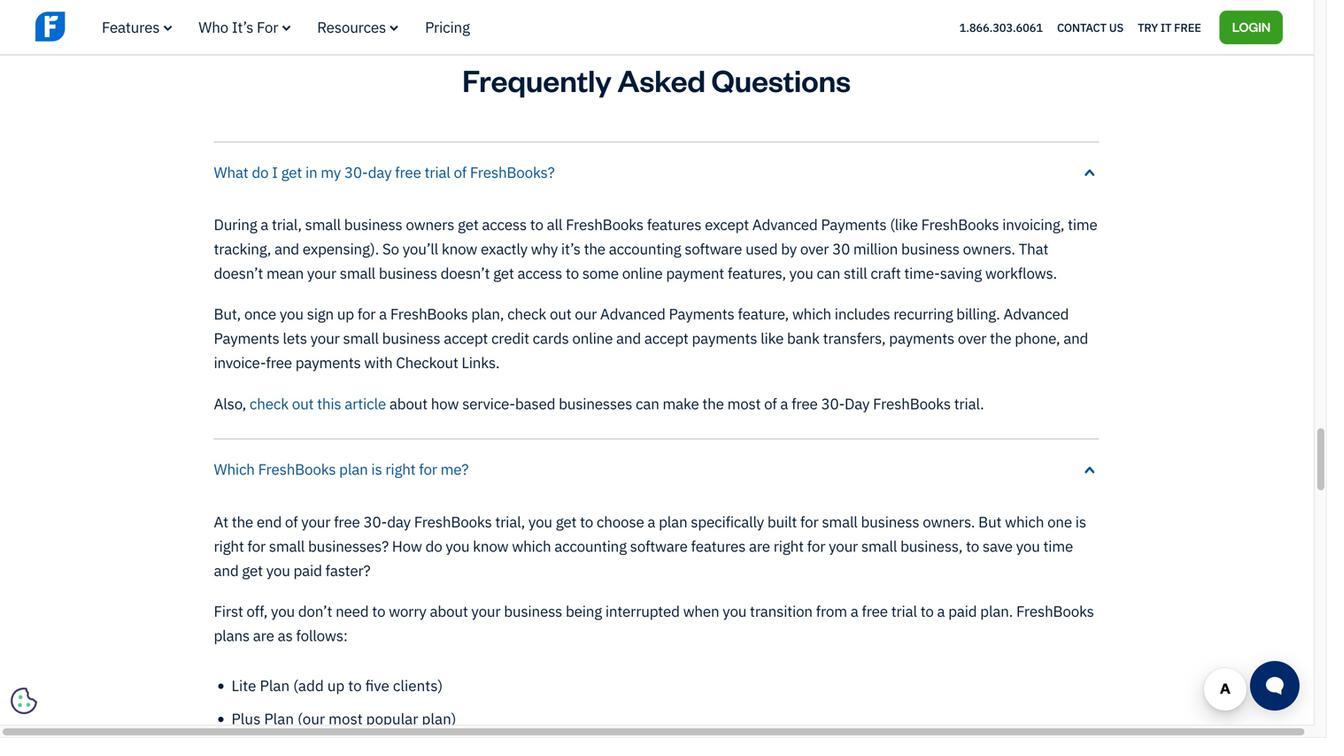 Task type: locate. For each thing, give the bounding box(es) containing it.
out left this
[[292, 394, 314, 413]]

paid
[[294, 561, 322, 580], [949, 602, 977, 621]]

over
[[800, 239, 829, 259], [958, 329, 987, 348]]

tracking,
[[214, 239, 271, 259]]

0 vertical spatial most
[[728, 394, 761, 413]]

doesn't
[[214, 263, 263, 283], [441, 263, 490, 283]]

0 horizontal spatial doesn't
[[214, 263, 263, 283]]

1 vertical spatial plan
[[659, 512, 688, 532]]

but
[[979, 512, 1002, 532]]

transition
[[750, 602, 813, 621]]

and
[[275, 239, 299, 259], [616, 329, 641, 348], [1064, 329, 1089, 348], [214, 561, 239, 580]]

my
[[321, 162, 341, 182]]

over inside the during a trial, small business owners get access to all freshbooks features except advanced payments (like freshbooks invoicing, time tracking, and expensing). so you'll know exactly why it's the accounting software used by over 30 million business owners. that doesn't mean your small business doesn't get access to some online payment features, you can still craft time-saving workflows.
[[800, 239, 829, 259]]

1 vertical spatial trial,
[[495, 512, 525, 532]]

right left me? at the left of page
[[386, 460, 416, 479]]

owners. up saving at the right of page
[[963, 239, 1016, 259]]

of
[[454, 162, 467, 182], [764, 394, 777, 413], [285, 512, 298, 532]]

the right make
[[703, 394, 724, 413]]

1 vertical spatial owners.
[[923, 512, 975, 532]]

2 vertical spatial 30-
[[363, 512, 387, 532]]

your
[[307, 263, 336, 283], [311, 329, 340, 348], [301, 512, 331, 532], [829, 537, 858, 556], [472, 602, 501, 621]]

1 vertical spatial online
[[572, 329, 613, 348]]

0 horizontal spatial can
[[636, 394, 659, 413]]

online right some at the top left
[[622, 263, 663, 283]]

plan,
[[472, 304, 504, 324]]

owners.
[[963, 239, 1016, 259], [923, 512, 975, 532]]

to left five
[[348, 676, 362, 696]]

advanced
[[753, 215, 818, 234], [600, 304, 666, 324], [1004, 304, 1069, 324]]

0 vertical spatial which
[[792, 304, 832, 324]]

and inside the during a trial, small business owners get access to all freshbooks features except advanced payments (like freshbooks invoicing, time tracking, and expensing). so you'll know exactly why it's the accounting software used by over 30 million business owners. that doesn't mean your small business doesn't get access to some online payment features, you can still craft time-saving workflows.
[[275, 239, 299, 259]]

the right at
[[232, 512, 253, 532]]

small left "business,"
[[862, 537, 897, 556]]

sign
[[307, 304, 334, 324]]

right down built
[[774, 537, 804, 556]]

1 horizontal spatial trial
[[892, 602, 917, 621]]

a right the choose
[[648, 512, 656, 532]]

of down "like"
[[764, 394, 777, 413]]

2 horizontal spatial of
[[764, 394, 777, 413]]

software down the choose
[[630, 537, 688, 556]]

1 vertical spatial is
[[1076, 512, 1087, 532]]

advanced inside the during a trial, small business owners get access to all freshbooks features except advanced payments (like freshbooks invoicing, time tracking, and expensing). so you'll know exactly why it's the accounting software used by over 30 million business owners. that doesn't mean your small business doesn't get access to some online payment features, you can still craft time-saving workflows.
[[753, 215, 818, 234]]

free up the businesses?
[[334, 512, 360, 532]]

trial, inside the during a trial, small business owners get access to all freshbooks features except advanced payments (like freshbooks invoicing, time tracking, and expensing). so you'll know exactly why it's the accounting software used by over 30 million business owners. that doesn't mean your small business doesn't get access to some online payment features, you can still craft time-saving workflows.
[[272, 215, 302, 234]]

0 vertical spatial trial
[[425, 162, 450, 182]]

know inside at the end of your free 30-day freshbooks trial, you get to choose a plan specifically built for small business owners. but which one is right for small businesses? how do you know which accounting software features are right for your small business, to save you time and get you paid faster?
[[473, 537, 509, 556]]

1 vertical spatial accounting
[[555, 537, 627, 556]]

freshbooks inside but, once you sign up for a freshbooks plan, check out our advanced payments feature, which includes recurring billing. advanced payments lets your small business accept credit cards online and accept payments like bank transfers, payments over the phone, and invoice-free payments with checkout links.
[[390, 304, 468, 324]]

free inside first off, you don't need to worry about your business being interrupted when you transition from a free trial to a paid plan. freshbooks plans are as follows:
[[862, 602, 888, 621]]

your up the businesses?
[[301, 512, 331, 532]]

you up 'lets'
[[280, 304, 304, 324]]

up
[[337, 304, 354, 324], [327, 676, 345, 696]]

0 horizontal spatial do
[[252, 162, 269, 182]]

for inside but, once you sign up for a freshbooks plan, check out our advanced payments feature, which includes recurring billing. advanced payments lets your small business accept credit cards online and accept payments like bank transfers, payments over the phone, and invoice-free payments with checkout links.
[[358, 304, 376, 324]]

1 horizontal spatial online
[[622, 263, 663, 283]]

know right how
[[473, 537, 509, 556]]

to left the choose
[[580, 512, 593, 532]]

1 doesn't from the left
[[214, 263, 263, 283]]

0 horizontal spatial accept
[[444, 329, 488, 348]]

owners. inside at the end of your free 30-day freshbooks trial, you get to choose a plan specifically built for small business owners. but which one is right for small businesses? how do you know which accounting software features are right for your small business, to save you time and get you paid faster?
[[923, 512, 975, 532]]

0 vertical spatial owners.
[[963, 239, 1016, 259]]

five
[[365, 676, 390, 696]]

0 horizontal spatial over
[[800, 239, 829, 259]]

don't
[[298, 602, 332, 621]]

plan
[[339, 460, 368, 479], [659, 512, 688, 532]]

for left me? at the left of page
[[419, 460, 437, 479]]

login link
[[1220, 10, 1283, 44]]

and right phone,
[[1064, 329, 1089, 348]]

your inside first off, you don't need to worry about your business being interrupted when you transition from a free trial to a paid plan. freshbooks plans are as follows:
[[472, 602, 501, 621]]

know down owners
[[442, 239, 477, 259]]

0 vertical spatial 30-
[[344, 162, 368, 182]]

1 horizontal spatial which
[[792, 304, 832, 324]]

about left how
[[390, 394, 428, 413]]

plan left (our
[[264, 709, 294, 729]]

which
[[214, 460, 255, 479]]

2 vertical spatial which
[[512, 537, 551, 556]]

features inside at the end of your free 30-day freshbooks trial, you get to choose a plan specifically built for small business owners. but which one is right for small businesses? how do you know which accounting software features are right for your small business, to save you time and get you paid faster?
[[691, 537, 746, 556]]

checkout
[[396, 353, 458, 372]]

features left except
[[647, 215, 702, 234]]

is
[[371, 460, 382, 479], [1076, 512, 1087, 532]]

is right one
[[1076, 512, 1087, 532]]

cards
[[533, 329, 569, 348]]

1 accept from the left
[[444, 329, 488, 348]]

links.
[[462, 353, 500, 372]]

0 horizontal spatial payments
[[214, 329, 279, 348]]

that
[[1019, 239, 1049, 259]]

online inside the during a trial, small business owners get access to all freshbooks features except advanced payments (like freshbooks invoicing, time tracking, and expensing). so you'll know exactly why it's the accounting software used by over 30 million business owners. that doesn't mean your small business doesn't get access to some online payment features, you can still craft time-saving workflows.
[[622, 263, 663, 283]]

doesn't down tracking,
[[214, 263, 263, 283]]

1 horizontal spatial advanced
[[753, 215, 818, 234]]

1 vertical spatial plan
[[264, 709, 294, 729]]

1 horizontal spatial can
[[817, 263, 841, 283]]

1 vertical spatial know
[[473, 537, 509, 556]]

businesses
[[559, 394, 632, 413]]

accounting down the choose
[[555, 537, 627, 556]]

a right during
[[261, 215, 269, 234]]

1 vertical spatial can
[[636, 394, 659, 413]]

you
[[790, 263, 814, 283], [280, 304, 304, 324], [529, 512, 553, 532], [446, 537, 470, 556], [1016, 537, 1040, 556], [266, 561, 290, 580], [271, 602, 295, 621], [723, 602, 747, 621]]

accept up links.
[[444, 329, 488, 348]]

0 horizontal spatial paid
[[294, 561, 322, 580]]

1 vertical spatial software
[[630, 537, 688, 556]]

paid left plan.
[[949, 602, 977, 621]]

up right sign
[[337, 304, 354, 324]]

first off, you don't need to worry about your business being interrupted when you transition from a free trial to a paid plan. freshbooks plans are as follows:
[[214, 602, 1094, 646]]

saving
[[940, 263, 982, 283]]

me?
[[441, 460, 469, 479]]

over inside but, once you sign up for a freshbooks plan, check out our advanced payments feature, which includes recurring billing. advanced payments lets your small business accept credit cards online and accept payments like bank transfers, payments over the phone, and invoice-free payments with checkout links.
[[958, 329, 987, 348]]

0 vertical spatial can
[[817, 263, 841, 283]]

the inside at the end of your free 30-day freshbooks trial, you get to choose a plan specifically built for small business owners. but which one is right for small businesses? how do you know which accounting software features are right for your small business, to save you time and get you paid faster?
[[232, 512, 253, 532]]

1 horizontal spatial accept
[[645, 329, 689, 348]]

a
[[261, 215, 269, 234], [379, 304, 387, 324], [781, 394, 788, 413], [648, 512, 656, 532], [851, 602, 859, 621], [937, 602, 945, 621]]

cookie preferences image
[[11, 688, 37, 715]]

during a trial, small business owners get access to all freshbooks features except advanced payments (like freshbooks invoicing, time tracking, and expensing). so you'll know exactly why it's the accounting software used by over 30 million business owners. that doesn't mean your small business doesn't get access to some online payment features, you can still craft time-saving workflows.
[[214, 215, 1098, 283]]

is inside at the end of your free 30-day freshbooks trial, you get to choose a plan specifically built for small business owners. but which one is right for small businesses? how do you know which accounting software features are right for your small business, to save you time and get you paid faster?
[[1076, 512, 1087, 532]]

check up credit
[[508, 304, 547, 324]]

free left the day
[[792, 394, 818, 413]]

0 vertical spatial about
[[390, 394, 428, 413]]

plus plan (our most popular plan)
[[232, 709, 456, 729]]

plan
[[260, 676, 290, 696], [264, 709, 294, 729]]

doesn't down exactly
[[441, 263, 490, 283]]

for right sign
[[358, 304, 376, 324]]

0 vertical spatial features
[[647, 215, 702, 234]]

time
[[1068, 215, 1098, 234], [1044, 537, 1073, 556]]

0 horizontal spatial plan
[[339, 460, 368, 479]]

get down exactly
[[493, 263, 514, 283]]

software inside the during a trial, small business owners get access to all freshbooks features except advanced payments (like freshbooks invoicing, time tracking, and expensing). so you'll know exactly why it's the accounting software used by over 30 million business owners. that doesn't mean your small business doesn't get access to some online payment features, you can still craft time-saving workflows.
[[685, 239, 742, 259]]

plan down the "article"
[[339, 460, 368, 479]]

a inside the during a trial, small business owners get access to all freshbooks features except advanced payments (like freshbooks invoicing, time tracking, and expensing). so you'll know exactly why it's the accounting software used by over 30 million business owners. that doesn't mean your small business doesn't get access to some online payment features, you can still craft time-saving workflows.
[[261, 215, 269, 234]]

0 vertical spatial up
[[337, 304, 354, 324]]

need
[[336, 602, 369, 621]]

plan inside at the end of your free 30-day freshbooks trial, you get to choose a plan specifically built for small business owners. but which one is right for small businesses? how do you know which accounting software features are right for your small business, to save you time and get you paid faster?
[[659, 512, 688, 532]]

1 vertical spatial check
[[250, 394, 289, 413]]

contact us link
[[1057, 16, 1124, 39]]

about
[[390, 394, 428, 413], [430, 602, 468, 621]]

accept up make
[[645, 329, 689, 348]]

free
[[395, 162, 421, 182], [266, 353, 292, 372], [792, 394, 818, 413], [334, 512, 360, 532], [862, 602, 888, 621]]

0 horizontal spatial are
[[253, 626, 274, 646]]

time inside at the end of your free 30-day freshbooks trial, you get to choose a plan specifically built for small business owners. but which one is right for small businesses? how do you know which accounting software features are right for your small business, to save you time and get you paid faster?
[[1044, 537, 1073, 556]]

for down "end"
[[247, 537, 266, 556]]

who
[[199, 17, 228, 37]]

1 horizontal spatial of
[[454, 162, 467, 182]]

and inside at the end of your free 30-day freshbooks trial, you get to choose a plan specifically built for small business owners. but which one is right for small businesses? how do you know which accounting software features are right for your small business, to save you time and get you paid faster?
[[214, 561, 239, 580]]

as
[[278, 626, 293, 646]]

over down billing.
[[958, 329, 987, 348]]

it
[[1161, 20, 1172, 35]]

30- down transfers,
[[821, 394, 845, 413]]

you right how
[[446, 537, 470, 556]]

free down 'lets'
[[266, 353, 292, 372]]

business inside but, once you sign up for a freshbooks plan, check out our advanced payments feature, which includes recurring billing. advanced payments lets your small business accept credit cards online and accept payments like bank transfers, payments over the phone, and invoice-free payments with checkout links.
[[382, 329, 441, 348]]

transfers,
[[823, 329, 886, 348]]

check out this article link
[[246, 394, 386, 413]]

your right worry
[[472, 602, 501, 621]]

freshbooks inside at the end of your free 30-day freshbooks trial, you get to choose a plan specifically built for small business owners. but which one is right for small businesses? how do you know which accounting software features are right for your small business, to save you time and get you paid faster?
[[414, 512, 492, 532]]

0 vertical spatial online
[[622, 263, 663, 283]]

trial inside first off, you don't need to worry about your business being interrupted when you transition from a free trial to a paid plan. freshbooks plans are as follows:
[[892, 602, 917, 621]]

0 vertical spatial day
[[368, 162, 392, 182]]

plan right lite
[[260, 676, 290, 696]]

paid inside first off, you don't need to worry about your business being interrupted when you transition from a free trial to a paid plan. freshbooks plans are as follows:
[[949, 602, 977, 621]]

2 horizontal spatial right
[[774, 537, 804, 556]]

freshbooks up how
[[414, 512, 492, 532]]

time right invoicing,
[[1068, 215, 1098, 234]]

1 horizontal spatial plan
[[659, 512, 688, 532]]

2 horizontal spatial payments
[[821, 215, 887, 234]]

1 horizontal spatial trial,
[[495, 512, 525, 532]]

day up how
[[387, 512, 411, 532]]

small
[[305, 215, 341, 234], [340, 263, 376, 283], [343, 329, 379, 348], [822, 512, 858, 532], [269, 537, 305, 556], [862, 537, 897, 556]]

can left make
[[636, 394, 659, 413]]

credit
[[491, 329, 529, 348]]

time-
[[905, 263, 940, 283]]

0 horizontal spatial about
[[390, 394, 428, 413]]

business up checkout
[[382, 329, 441, 348]]

freshbooks right the day
[[873, 394, 951, 413]]

0 horizontal spatial trial
[[425, 162, 450, 182]]

accounting
[[609, 239, 681, 259], [555, 537, 627, 556]]

but,
[[214, 304, 241, 324]]

do
[[252, 162, 269, 182], [426, 537, 442, 556]]

are left as
[[253, 626, 274, 646]]

1 horizontal spatial over
[[958, 329, 987, 348]]

1 vertical spatial about
[[430, 602, 468, 621]]

being
[[566, 602, 602, 621]]

can
[[817, 263, 841, 283], [636, 394, 659, 413]]

0 horizontal spatial payments
[[296, 353, 361, 372]]

most down lite plan (add up to five clients)
[[329, 709, 363, 729]]

and up first
[[214, 561, 239, 580]]

0 horizontal spatial online
[[572, 329, 613, 348]]

freshbooks up saving at the right of page
[[922, 215, 999, 234]]

plan for plus
[[264, 709, 294, 729]]

plan right the choose
[[659, 512, 688, 532]]

business up time-
[[902, 239, 960, 259]]

most
[[728, 394, 761, 413], [329, 709, 363, 729]]

check inside but, once you sign up for a freshbooks plan, check out our advanced payments feature, which includes recurring billing. advanced payments lets your small business accept credit cards online and accept payments like bank transfers, payments over the phone, and invoice-free payments with checkout links.
[[508, 304, 547, 324]]

2 vertical spatial payments
[[214, 329, 279, 348]]

you right save on the right of the page
[[1016, 537, 1040, 556]]

1 vertical spatial payments
[[669, 304, 735, 324]]

specifically
[[691, 512, 764, 532]]

1 vertical spatial paid
[[949, 602, 977, 621]]

most right make
[[728, 394, 761, 413]]

the inside the during a trial, small business owners get access to all freshbooks features except advanced payments (like freshbooks invoicing, time tracking, and expensing). so you'll know exactly why it's the accounting software used by over 30 million business owners. that doesn't mean your small business doesn't get access to some online payment features, you can still craft time-saving workflows.
[[584, 239, 606, 259]]

are down built
[[749, 537, 770, 556]]

the down billing.
[[990, 329, 1012, 348]]

2 accept from the left
[[645, 329, 689, 348]]

1 horizontal spatial paid
[[949, 602, 977, 621]]

recurring
[[894, 304, 953, 324]]

small right built
[[822, 512, 858, 532]]

0 horizontal spatial out
[[292, 394, 314, 413]]

advanced right our
[[600, 304, 666, 324]]

0 vertical spatial software
[[685, 239, 742, 259]]

your down sign
[[311, 329, 340, 348]]

0 vertical spatial accounting
[[609, 239, 681, 259]]

0 vertical spatial trial,
[[272, 215, 302, 234]]

check
[[508, 304, 547, 324], [250, 394, 289, 413]]

1 vertical spatial trial
[[892, 602, 917, 621]]

this
[[317, 394, 341, 413]]

payments inside the during a trial, small business owners get access to all freshbooks features except advanced payments (like freshbooks invoicing, time tracking, and expensing). so you'll know exactly why it's the accounting software used by over 30 million business owners. that doesn't mean your small business doesn't get access to some online payment features, you can still craft time-saving workflows.
[[821, 215, 887, 234]]

pricing
[[425, 17, 470, 37]]

businesses?
[[308, 537, 389, 556]]

and down some at the top left
[[616, 329, 641, 348]]

dialog
[[0, 0, 1328, 739]]

for
[[358, 304, 376, 324], [419, 460, 437, 479], [801, 512, 819, 532], [247, 537, 266, 556], [807, 537, 826, 556]]

free right from
[[862, 602, 888, 621]]

the inside but, once you sign up for a freshbooks plan, check out our advanced payments feature, which includes recurring billing. advanced payments lets your small business accept credit cards online and accept payments like bank transfers, payments over the phone, and invoice-free payments with checkout links.
[[990, 329, 1012, 348]]

1 horizontal spatial payments
[[692, 329, 757, 348]]

do right how
[[426, 537, 442, 556]]

of left freshbooks? on the left top
[[454, 162, 467, 182]]

by
[[781, 239, 797, 259]]

up inside but, once you sign up for a freshbooks plan, check out our advanced payments feature, which includes recurring billing. advanced payments lets your small business accept credit cards online and accept payments like bank transfers, payments over the phone, and invoice-free payments with checkout links.
[[337, 304, 354, 324]]

small inside but, once you sign up for a freshbooks plan, check out our advanced payments feature, which includes recurring billing. advanced payments lets your small business accept credit cards online and accept payments like bank transfers, payments over the phone, and invoice-free payments with checkout links.
[[343, 329, 379, 348]]

1 vertical spatial features
[[691, 537, 746, 556]]

0 vertical spatial payments
[[821, 215, 887, 234]]

payments up 30
[[821, 215, 887, 234]]

0 vertical spatial paid
[[294, 561, 322, 580]]

trial down "business,"
[[892, 602, 917, 621]]

1 vertical spatial over
[[958, 329, 987, 348]]

access
[[482, 215, 527, 234], [518, 263, 562, 283]]

1 horizontal spatial right
[[386, 460, 416, 479]]

freshbooks up checkout
[[390, 304, 468, 324]]

online down our
[[572, 329, 613, 348]]

0 horizontal spatial trial,
[[272, 215, 302, 234]]

about right worry
[[430, 602, 468, 621]]

0 vertical spatial out
[[550, 304, 572, 324]]

2 horizontal spatial which
[[1005, 512, 1044, 532]]

1 horizontal spatial doesn't
[[441, 263, 490, 283]]

owners. up "business,"
[[923, 512, 975, 532]]

business
[[344, 215, 403, 234], [902, 239, 960, 259], [379, 263, 437, 283], [382, 329, 441, 348], [861, 512, 920, 532], [504, 602, 562, 621]]

1 horizontal spatial are
[[749, 537, 770, 556]]

access down why
[[518, 263, 562, 283]]

1 horizontal spatial do
[[426, 537, 442, 556]]

free inside but, once you sign up for a freshbooks plan, check out our advanced payments feature, which includes recurring billing. advanced payments lets your small business accept credit cards online and accept payments like bank transfers, payments over the phone, and invoice-free payments with checkout links.
[[266, 353, 292, 372]]

payments up this
[[296, 353, 361, 372]]

get
[[281, 162, 302, 182], [458, 215, 479, 234], [493, 263, 514, 283], [556, 512, 577, 532], [242, 561, 263, 580]]

day for freshbooks
[[387, 512, 411, 532]]

0 horizontal spatial check
[[250, 394, 289, 413]]

which inside but, once you sign up for a freshbooks plan, check out our advanced payments feature, which includes recurring billing. advanced payments lets your small business accept credit cards online and accept payments like bank transfers, payments over the phone, and invoice-free payments with checkout links.
[[792, 304, 832, 324]]

freshbooks inside first off, you don't need to worry about your business being interrupted when you transition from a free trial to a paid plan. freshbooks plans are as follows:
[[1017, 602, 1094, 621]]

to
[[530, 215, 544, 234], [566, 263, 579, 283], [580, 512, 593, 532], [966, 537, 980, 556], [372, 602, 385, 621], [921, 602, 934, 621], [348, 676, 362, 696]]

1 vertical spatial time
[[1044, 537, 1073, 556]]

to left save on the right of the page
[[966, 537, 980, 556]]

trial,
[[272, 215, 302, 234], [495, 512, 525, 532]]

business inside first off, you don't need to worry about your business being interrupted when you transition from a free trial to a paid plan. freshbooks plans are as follows:
[[504, 602, 562, 621]]

30- inside at the end of your free 30-day freshbooks trial, you get to choose a plan specifically built for small business owners. but which one is right for small businesses? how do you know which accounting software features are right for your small business, to save you time and get you paid faster?
[[363, 512, 387, 532]]

0 vertical spatial check
[[508, 304, 547, 324]]

0 vertical spatial do
[[252, 162, 269, 182]]

includes
[[835, 304, 890, 324]]

mean
[[267, 263, 304, 283]]

0 vertical spatial plan
[[260, 676, 290, 696]]

of right "end"
[[285, 512, 298, 532]]

1 vertical spatial access
[[518, 263, 562, 283]]

paid inside at the end of your free 30-day freshbooks trial, you get to choose a plan specifically built for small business owners. but which one is right for small businesses? how do you know which accounting software features are right for your small business, to save you time and get you paid faster?
[[294, 561, 322, 580]]

1 horizontal spatial most
[[728, 394, 761, 413]]

0 vertical spatial time
[[1068, 215, 1098, 234]]

for
[[257, 17, 278, 37]]

1 vertical spatial 30-
[[821, 394, 845, 413]]

built
[[768, 512, 797, 532]]

do left i
[[252, 162, 269, 182]]

1 horizontal spatial is
[[1076, 512, 1087, 532]]

2 vertical spatial of
[[285, 512, 298, 532]]

business inside at the end of your free 30-day freshbooks trial, you get to choose a plan specifically built for small business owners. but which one is right for small businesses? how do you know which accounting software features are right for your small business, to save you time and get you paid faster?
[[861, 512, 920, 532]]

is down the "article"
[[371, 460, 382, 479]]

1 vertical spatial do
[[426, 537, 442, 556]]

0 vertical spatial are
[[749, 537, 770, 556]]

0 vertical spatial is
[[371, 460, 382, 479]]

your inside the during a trial, small business owners get access to all freshbooks features except advanced payments (like freshbooks invoicing, time tracking, and expensing). so you'll know exactly why it's the accounting software used by over 30 million business owners. that doesn't mean your small business doesn't get access to some online payment features, you can still craft time-saving workflows.
[[307, 263, 336, 283]]

and up mean
[[275, 239, 299, 259]]

0 horizontal spatial of
[[285, 512, 298, 532]]

business left being
[[504, 602, 562, 621]]

day
[[845, 394, 870, 413]]

out left our
[[550, 304, 572, 324]]

day inside at the end of your free 30-day freshbooks trial, you get to choose a plan specifically built for small business owners. but which one is right for small businesses? how do you know which accounting software features are right for your small business, to save you time and get you paid faster?
[[387, 512, 411, 532]]

payments down recurring
[[889, 329, 955, 348]]

30-
[[344, 162, 368, 182], [821, 394, 845, 413], [363, 512, 387, 532]]

business up "business,"
[[861, 512, 920, 532]]



Task type: describe. For each thing, give the bounding box(es) containing it.
online inside but, once you sign up for a freshbooks plan, check out our advanced payments feature, which includes recurring billing. advanced payments lets your small business accept credit cards online and accept payments like bank transfers, payments over the phone, and invoice-free payments with checkout links.
[[572, 329, 613, 348]]

all
[[547, 215, 563, 234]]

0 horizontal spatial is
[[371, 460, 382, 479]]

0 vertical spatial access
[[482, 215, 527, 234]]

1.866.303.6061
[[960, 20, 1043, 35]]

so
[[382, 239, 399, 259]]

plus
[[232, 709, 261, 729]]

clients)
[[393, 676, 443, 696]]

1 vertical spatial out
[[292, 394, 314, 413]]

small down "end"
[[269, 537, 305, 556]]

invoice-
[[214, 353, 266, 372]]

also,
[[214, 394, 246, 413]]

to down it's
[[566, 263, 579, 283]]

to left "all"
[[530, 215, 544, 234]]

day for free
[[368, 162, 392, 182]]

owners. inside the during a trial, small business owners get access to all freshbooks features except advanced payments (like freshbooks invoicing, time tracking, and expensing). so you'll know exactly why it's the accounting software used by over 30 million business owners. that doesn't mean your small business doesn't get access to some online payment features, you can still craft time-saving workflows.
[[963, 239, 1016, 259]]

get right owners
[[458, 215, 479, 234]]

payment
[[666, 263, 725, 283]]

(our
[[298, 709, 325, 729]]

software inside at the end of your free 30-day freshbooks trial, you get to choose a plan specifically built for small business owners. but which one is right for small businesses? how do you know which accounting software features are right for your small business, to save you time and get you paid faster?
[[630, 537, 688, 556]]

of inside at the end of your free 30-day freshbooks trial, you get to choose a plan specifically built for small business owners. but which one is right for small businesses? how do you know which accounting software features are right for your small business, to save you time and get you paid faster?
[[285, 512, 298, 532]]

at
[[214, 512, 228, 532]]

freshbooks up it's
[[566, 215, 644, 234]]

can inside the during a trial, small business owners get access to all freshbooks features except advanced payments (like freshbooks invoicing, time tracking, and expensing). so you'll know exactly why it's the accounting software used by over 30 million business owners. that doesn't mean your small business doesn't get access to some online payment features, you can still craft time-saving workflows.
[[817, 263, 841, 283]]

for up from
[[807, 537, 826, 556]]

questions
[[712, 60, 851, 99]]

features
[[102, 17, 160, 37]]

to right need
[[372, 602, 385, 621]]

million
[[854, 239, 898, 259]]

with
[[364, 353, 393, 372]]

your up from
[[829, 537, 858, 556]]

service-
[[462, 394, 515, 413]]

article
[[345, 394, 386, 413]]

freshbooks up "end"
[[258, 460, 336, 479]]

one
[[1048, 512, 1072, 532]]

us
[[1109, 20, 1124, 35]]

features,
[[728, 263, 786, 283]]

out inside but, once you sign up for a freshbooks plan, check out our advanced payments feature, which includes recurring billing. advanced payments lets your small business accept credit cards online and accept payments like bank transfers, payments over the phone, and invoice-free payments with checkout links.
[[550, 304, 572, 324]]

why
[[531, 239, 558, 259]]

you up as
[[271, 602, 295, 621]]

features link
[[102, 17, 172, 37]]

exactly
[[481, 239, 528, 259]]

plan.
[[981, 602, 1013, 621]]

contact
[[1057, 20, 1107, 35]]

business up 'so'
[[344, 215, 403, 234]]

owners
[[406, 215, 455, 234]]

30- for freshbooks?
[[344, 162, 368, 182]]

frequently asked questions
[[462, 60, 851, 99]]

during
[[214, 215, 257, 234]]

based
[[515, 394, 556, 413]]

i
[[272, 162, 278, 182]]

save
[[983, 537, 1013, 556]]

(like
[[890, 215, 918, 234]]

you inside the during a trial, small business owners get access to all freshbooks features except advanced payments (like freshbooks invoicing, time tracking, and expensing). so you'll know exactly why it's the accounting software used by over 30 million business owners. that doesn't mean your small business doesn't get access to some online payment features, you can still craft time-saving workflows.
[[790, 263, 814, 283]]

interrupted
[[606, 602, 680, 621]]

follows:
[[296, 626, 348, 646]]

trial, inside at the end of your free 30-day freshbooks trial, you get to choose a plan specifically built for small business owners. but which one is right for small businesses? how do you know which accounting software features are right for your small business, to save you time and get you paid faster?
[[495, 512, 525, 532]]

are inside first off, you don't need to worry about your business being interrupted when you transition from a free trial to a paid plan. freshbooks plans are as follows:
[[253, 626, 274, 646]]

a inside at the end of your free 30-day freshbooks trial, you get to choose a plan specifically built for small business owners. but which one is right for small businesses? how do you know which accounting software features are right for your small business, to save you time and get you paid faster?
[[648, 512, 656, 532]]

are inside at the end of your free 30-day freshbooks trial, you get to choose a plan specifically built for small business owners. but which one is right for small businesses? how do you know which accounting software features are right for your small business, to save you time and get you paid faster?
[[749, 537, 770, 556]]

about inside first off, you don't need to worry about your business being interrupted when you transition from a free trial to a paid plan. freshbooks plans are as follows:
[[430, 602, 468, 621]]

2 horizontal spatial payments
[[889, 329, 955, 348]]

accounting inside at the end of your free 30-day freshbooks trial, you get to choose a plan specifically built for small business owners. but which one is right for small businesses? how do you know which accounting software features are right for your small business, to save you time and get you paid faster?
[[555, 537, 627, 556]]

a right from
[[851, 602, 859, 621]]

a inside but, once you sign up for a freshbooks plan, check out our advanced payments feature, which includes recurring billing. advanced payments lets your small business accept credit cards online and accept payments like bank transfers, payments over the phone, and invoice-free payments with checkout links.
[[379, 304, 387, 324]]

lets
[[283, 329, 307, 348]]

get right i
[[281, 162, 302, 182]]

try it free
[[1138, 20, 1202, 35]]

plan for lite
[[260, 676, 290, 696]]

end
[[257, 512, 282, 532]]

time inside the during a trial, small business owners get access to all freshbooks features except advanced payments (like freshbooks invoicing, time tracking, and expensing). so you'll know exactly why it's the accounting software used by over 30 million business owners. that doesn't mean your small business doesn't get access to some online payment features, you can still craft time-saving workflows.
[[1068, 215, 1098, 234]]

0 horizontal spatial right
[[214, 537, 244, 556]]

0 horizontal spatial advanced
[[600, 304, 666, 324]]

1 horizontal spatial payments
[[669, 304, 735, 324]]

a down "like"
[[781, 394, 788, 413]]

2 doesn't from the left
[[441, 263, 490, 283]]

cookie consent banner dialog
[[13, 507, 279, 712]]

freshbooks?
[[470, 162, 555, 182]]

business,
[[901, 537, 963, 556]]

30- for get
[[363, 512, 387, 532]]

our
[[575, 304, 597, 324]]

(add
[[293, 676, 324, 696]]

used
[[746, 239, 778, 259]]

you left the choose
[[529, 512, 553, 532]]

get left the choose
[[556, 512, 577, 532]]

to down "business,"
[[921, 602, 934, 621]]

workflows.
[[986, 263, 1057, 283]]

once
[[244, 304, 276, 324]]

in
[[305, 162, 317, 182]]

small up expensing).
[[305, 215, 341, 234]]

resources
[[317, 17, 386, 37]]

0 horizontal spatial which
[[512, 537, 551, 556]]

business down you'll
[[379, 263, 437, 283]]

you right when
[[723, 602, 747, 621]]

which freshbooks plan is right for me?
[[214, 460, 469, 479]]

for right built
[[801, 512, 819, 532]]

it's
[[561, 239, 581, 259]]

phone,
[[1015, 329, 1060, 348]]

who it's for link
[[199, 17, 291, 37]]

30
[[833, 239, 850, 259]]

resources link
[[317, 17, 399, 37]]

0 vertical spatial plan
[[339, 460, 368, 479]]

know inside the during a trial, small business owners get access to all freshbooks features except advanced payments (like freshbooks invoicing, time tracking, and expensing). so you'll know exactly why it's the accounting software used by over 30 million business owners. that doesn't mean your small business doesn't get access to some online payment features, you can still craft time-saving workflows.
[[442, 239, 477, 259]]

2 horizontal spatial advanced
[[1004, 304, 1069, 324]]

0 horizontal spatial most
[[329, 709, 363, 729]]

trial.
[[954, 394, 984, 413]]

free up owners
[[395, 162, 421, 182]]

worry
[[389, 602, 427, 621]]

login
[[1233, 18, 1271, 35]]

pricing link
[[425, 17, 470, 37]]

at the end of your free 30-day freshbooks trial, you get to choose a plan specifically built for small business owners. but which one is right for small businesses? how do you know which accounting software features are right for your small business, to save you time and get you paid faster?
[[214, 512, 1087, 580]]

features inside the during a trial, small business owners get access to all freshbooks features except advanced payments (like freshbooks invoicing, time tracking, and expensing). so you'll know exactly why it's the accounting software used by over 30 million business owners. that doesn't mean your small business doesn't get access to some online payment features, you can still craft time-saving workflows.
[[647, 215, 702, 234]]

make
[[663, 394, 699, 413]]

you inside but, once you sign up for a freshbooks plan, check out our advanced payments feature, which includes recurring billing. advanced payments lets your small business accept credit cards online and accept payments like bank transfers, payments over the phone, and invoice-free payments with checkout links.
[[280, 304, 304, 324]]

contact us
[[1057, 20, 1124, 35]]

feature,
[[738, 304, 789, 324]]

lite plan (add up to five clients)
[[232, 676, 443, 696]]

except
[[705, 215, 749, 234]]

off,
[[247, 602, 268, 621]]

lite
[[232, 676, 256, 696]]

but, once you sign up for a freshbooks plan, check out our advanced payments feature, which includes recurring billing. advanced payments lets your small business accept credit cards online and accept payments like bank transfers, payments over the phone, and invoice-free payments with checkout links.
[[214, 304, 1089, 372]]

you up off,
[[266, 561, 290, 580]]

expensing).
[[303, 239, 379, 259]]

1.866.303.6061 link
[[960, 20, 1043, 35]]

try
[[1138, 20, 1158, 35]]

asked
[[618, 60, 706, 99]]

1 vertical spatial up
[[327, 676, 345, 696]]

choose
[[597, 512, 644, 532]]

a left plan.
[[937, 602, 945, 621]]

some
[[582, 263, 619, 283]]

your inside but, once you sign up for a freshbooks plan, check out our advanced payments feature, which includes recurring billing. advanced payments lets your small business accept credit cards online and accept payments like bank transfers, payments over the phone, and invoice-free payments with checkout links.
[[311, 329, 340, 348]]

get up off,
[[242, 561, 263, 580]]

1 vertical spatial which
[[1005, 512, 1044, 532]]

like
[[761, 329, 784, 348]]

small down expensing).
[[340, 263, 376, 283]]

first
[[214, 602, 243, 621]]

who it's for
[[199, 17, 278, 37]]

freshbooks logo image
[[35, 10, 173, 43]]

plan)
[[422, 709, 456, 729]]

bank
[[787, 329, 820, 348]]

free
[[1174, 20, 1202, 35]]

free inside at the end of your free 30-day freshbooks trial, you get to choose a plan specifically built for small business owners. but which one is right for small businesses? how do you know which accounting software features are right for your small business, to save you time and get you paid faster?
[[334, 512, 360, 532]]

what do i get in my 30-day free trial of freshbooks?
[[214, 162, 555, 182]]

do inside at the end of your free 30-day freshbooks trial, you get to choose a plan specifically built for small business owners. but which one is right for small businesses? how do you know which accounting software features are right for your small business, to save you time and get you paid faster?
[[426, 537, 442, 556]]

accounting inside the during a trial, small business owners get access to all freshbooks features except advanced payments (like freshbooks invoicing, time tracking, and expensing). so you'll know exactly why it's the accounting software used by over 30 million business owners. that doesn't mean your small business doesn't get access to some online payment features, you can still craft time-saving workflows.
[[609, 239, 681, 259]]



Task type: vqa. For each thing, say whether or not it's contained in the screenshot.
rightmost is
yes



